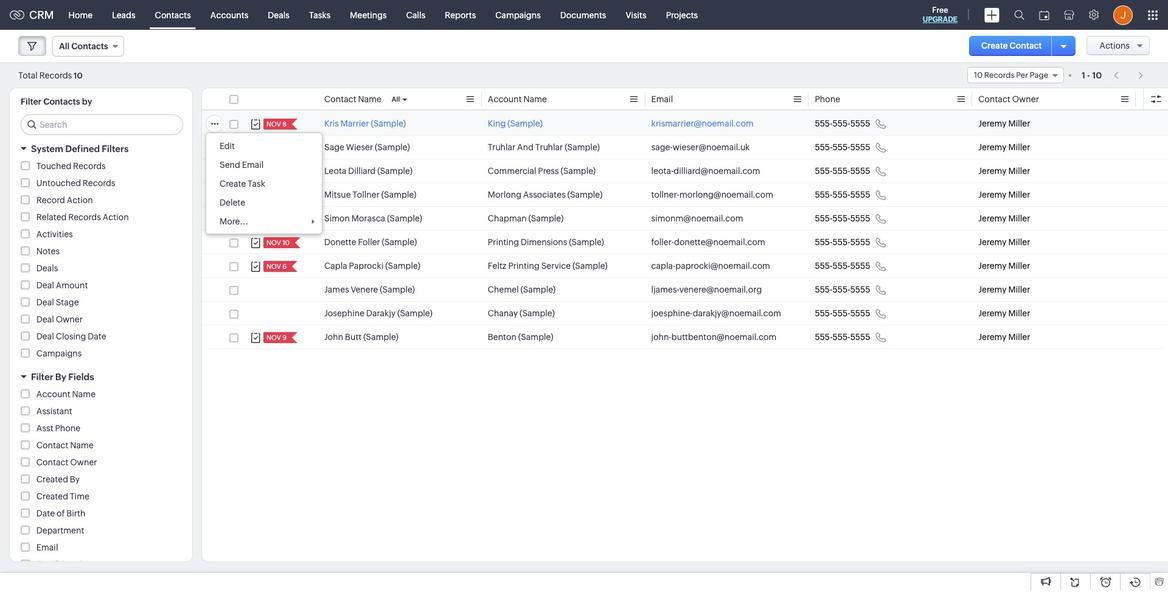 Task type: describe. For each thing, give the bounding box(es) containing it.
records for total
[[39, 70, 72, 80]]

created time
[[36, 492, 89, 501]]

contacts link
[[145, 0, 201, 30]]

morlong@noemail.com
[[680, 190, 774, 200]]

james
[[324, 285, 349, 295]]

system
[[31, 144, 63, 154]]

8 555-555-5555 from the top
[[815, 285, 871, 295]]

projects
[[666, 10, 698, 20]]

search image
[[1014, 10, 1025, 20]]

nov for donette foller (sample)
[[267, 239, 281, 246]]

deal stage
[[36, 298, 79, 307]]

deal for deal owner
[[36, 315, 54, 324]]

documents link
[[551, 0, 616, 30]]

john-
[[652, 332, 672, 342]]

of
[[57, 509, 65, 518]]

0 vertical spatial printing
[[488, 237, 519, 247]]

miller for john-buttbenton@noemail.com
[[1009, 332, 1031, 342]]

1 horizontal spatial phone
[[815, 94, 840, 104]]

by for created
[[70, 475, 80, 484]]

miller for simonm@noemail.com
[[1009, 214, 1031, 223]]

sage wieser (sample) link
[[324, 141, 410, 153]]

asst phone
[[36, 424, 80, 433]]

(sample) inside leota dilliard (sample) link
[[378, 166, 413, 176]]

deal for deal amount
[[36, 281, 54, 290]]

filter by fields button
[[10, 366, 192, 388]]

tollner-morlong@noemail.com
[[652, 190, 774, 200]]

untouched
[[36, 178, 81, 188]]

press
[[538, 166, 559, 176]]

jeremy miller for krismarrier@noemail.com
[[979, 119, 1031, 128]]

assistant
[[36, 407, 72, 416]]

feltz printing service (sample) link
[[488, 260, 608, 272]]

system defined filters button
[[10, 138, 192, 159]]

0 horizontal spatial action
[[67, 195, 93, 205]]

nov 9 link for john
[[264, 332, 288, 343]]

sage-
[[652, 142, 673, 152]]

john-buttbenton@noemail.com
[[652, 332, 777, 342]]

campaigns link
[[486, 0, 551, 30]]

tasks link
[[299, 0, 340, 30]]

capla paprocki (sample) link
[[324, 260, 421, 272]]

9 jeremy miller from the top
[[979, 309, 1031, 318]]

0 vertical spatial account
[[488, 94, 522, 104]]

task
[[248, 179, 265, 189]]

ljames-venere@noemail.org
[[652, 285, 762, 295]]

meetings link
[[340, 0, 397, 30]]

nov 10
[[267, 239, 290, 246]]

5555 for simonm@noemail.com
[[851, 214, 871, 223]]

visits
[[626, 10, 647, 20]]

touched records
[[36, 161, 106, 171]]

filter contacts by
[[21, 97, 92, 106]]

5555 for john-buttbenton@noemail.com
[[851, 332, 871, 342]]

8 miller from the top
[[1009, 285, 1031, 295]]

josephine darakjy (sample)
[[324, 309, 433, 318]]

free
[[932, 5, 948, 15]]

name up king (sample) link at the top
[[524, 94, 547, 104]]

(sample) inside donette foller (sample) link
[[382, 237, 417, 247]]

foller-
[[652, 237, 674, 247]]

leota-
[[652, 166, 674, 176]]

nov 9 for leota dilliard (sample)
[[267, 168, 287, 175]]

9 jeremy from the top
[[979, 309, 1007, 318]]

mitsue tollner (sample)
[[324, 190, 417, 200]]

jeremy miller for tollner-morlong@noemail.com
[[979, 190, 1031, 200]]

chanay (sample)
[[488, 309, 555, 318]]

555-555-5555 for krismarrier@noemail.com
[[815, 119, 871, 128]]

home
[[69, 10, 93, 20]]

1 horizontal spatial contact name
[[324, 94, 382, 104]]

10 for total records 10
[[74, 71, 83, 80]]

jeremy miller for sage-wieser@noemail.uk
[[979, 142, 1031, 152]]

1 horizontal spatial deals
[[268, 10, 290, 20]]

create menu image
[[985, 8, 1000, 22]]

email up task
[[242, 160, 264, 170]]

reports link
[[435, 0, 486, 30]]

records for related
[[68, 212, 101, 222]]

0 horizontal spatial contact name
[[36, 441, 94, 450]]

foller-donette@noemail.com
[[652, 237, 765, 247]]

king
[[488, 119, 506, 128]]

related
[[36, 212, 67, 222]]

jeremy for sage-wieser@noemail.uk
[[979, 142, 1007, 152]]

paprocki@noemail.com
[[676, 261, 770, 271]]

0 vertical spatial account name
[[488, 94, 547, 104]]

10 inside row group
[[282, 239, 290, 246]]

james venere (sample)
[[324, 285, 415, 295]]

555-555-5555 for simonm@noemail.com
[[815, 214, 871, 223]]

5555 for krismarrier@noemail.com
[[851, 119, 871, 128]]

contact down asst phone
[[36, 441, 68, 450]]

(sample) inside "printing dimensions (sample)" link
[[569, 237, 604, 247]]

commercial press (sample) link
[[488, 165, 596, 177]]

contact down create contact button
[[979, 94, 1011, 104]]

accounts link
[[201, 0, 258, 30]]

filter by fields
[[31, 372, 94, 382]]

jeremy for capla-paprocki@noemail.com
[[979, 261, 1007, 271]]

leota-dilliard@noemail.com link
[[652, 165, 761, 177]]

(sample) inside capla paprocki (sample) 'link'
[[385, 261, 421, 271]]

0 vertical spatial contact owner
[[979, 94, 1039, 104]]

(sample) inside king (sample) link
[[508, 119, 543, 128]]

record action
[[36, 195, 93, 205]]

leota dilliard (sample) link
[[324, 165, 413, 177]]

kris marrier (sample)
[[324, 119, 406, 128]]

(sample) inside benton (sample) link
[[518, 332, 554, 342]]

chapman (sample)
[[488, 214, 564, 223]]

(sample) inside 'commercial press (sample)' link
[[561, 166, 596, 176]]

(sample) inside kris marrier (sample) "link"
[[371, 119, 406, 128]]

untouched records
[[36, 178, 115, 188]]

profile image
[[1114, 5, 1133, 25]]

miller for foller-donette@noemail.com
[[1009, 237, 1031, 247]]

dilliard
[[348, 166, 376, 176]]

name up kris marrier (sample) "link"
[[358, 94, 382, 104]]

profile element
[[1106, 0, 1140, 30]]

marrier
[[341, 119, 369, 128]]

department
[[36, 526, 84, 536]]

associates
[[523, 190, 566, 200]]

edit
[[220, 141, 235, 151]]

9 555-555-5555 from the top
[[815, 309, 871, 318]]

email left opt
[[36, 560, 58, 570]]

john
[[324, 332, 343, 342]]

records for untouched
[[83, 178, 115, 188]]

create task
[[220, 179, 265, 189]]

9 miller from the top
[[1009, 309, 1031, 318]]

email opt out
[[36, 560, 92, 570]]

deal amount
[[36, 281, 88, 290]]

chemel (sample) link
[[488, 284, 556, 296]]

nov for leota dilliard (sample)
[[267, 168, 281, 175]]

crm
[[29, 9, 54, 21]]

5555 for foller-donette@noemail.com
[[851, 237, 871, 247]]

butt
[[345, 332, 362, 342]]

(sample) inside mitsue tollner (sample) link
[[381, 190, 417, 200]]

contact up 'created by'
[[36, 458, 68, 467]]

morlong
[[488, 190, 522, 200]]

free upgrade
[[923, 5, 958, 24]]

jeremy miller for john-buttbenton@noemail.com
[[979, 332, 1031, 342]]

created for created by
[[36, 475, 68, 484]]

5555 for leota-dilliard@noemail.com
[[851, 166, 871, 176]]

555-555-5555 for tollner-morlong@noemail.com
[[815, 190, 871, 200]]

0 horizontal spatial phone
[[55, 424, 80, 433]]

jeremy for simonm@noemail.com
[[979, 214, 1007, 223]]

created for created time
[[36, 492, 68, 501]]

0 horizontal spatial account
[[36, 389, 70, 399]]

0 vertical spatial owner
[[1012, 94, 1039, 104]]

morlong associates (sample) link
[[488, 189, 603, 201]]

delete
[[220, 198, 245, 208]]

1 horizontal spatial campaigns
[[496, 10, 541, 20]]

leota
[[324, 166, 347, 176]]

benton (sample)
[[488, 332, 554, 342]]

wieser
[[346, 142, 373, 152]]

upgrade
[[923, 15, 958, 24]]

deals link
[[258, 0, 299, 30]]

create menu element
[[977, 0, 1007, 30]]

9 for leota
[[282, 168, 287, 175]]

king (sample)
[[488, 119, 543, 128]]

jeremy for john-buttbenton@noemail.com
[[979, 332, 1007, 342]]

(sample) inside "james venere (sample)" link
[[380, 285, 415, 295]]

Search text field
[[21, 115, 183, 134]]

total records 10
[[18, 70, 83, 80]]

8 jeremy from the top
[[979, 285, 1007, 295]]

mitsue
[[324, 190, 351, 200]]



Task type: vqa. For each thing, say whether or not it's contained in the screenshot.


Task type: locate. For each thing, give the bounding box(es) containing it.
create up delete
[[220, 179, 246, 189]]

-
[[1088, 70, 1091, 80]]

4 jeremy from the top
[[979, 190, 1007, 200]]

3 miller from the top
[[1009, 166, 1031, 176]]

nov 9 link
[[264, 166, 288, 177], [264, 332, 288, 343]]

owner down create contact button
[[1012, 94, 1039, 104]]

truhlar left and
[[488, 142, 516, 152]]

(sample) inside chapman (sample) link
[[529, 214, 564, 223]]

sage wieser (sample)
[[324, 142, 410, 152]]

krismarrier@noemail.com link
[[652, 117, 754, 130]]

and
[[517, 142, 534, 152]]

0 vertical spatial nov
[[267, 168, 281, 175]]

4 jeremy miller from the top
[[979, 190, 1031, 200]]

(sample) right paprocki
[[385, 261, 421, 271]]

1 vertical spatial nov 9
[[267, 334, 287, 341]]

created down 'created by'
[[36, 492, 68, 501]]

2 created from the top
[[36, 492, 68, 501]]

records down touched records
[[83, 178, 115, 188]]

1 vertical spatial campaigns
[[36, 349, 82, 358]]

1 vertical spatial deals
[[36, 264, 58, 273]]

1 horizontal spatial by
[[70, 475, 80, 484]]

action up related records action
[[67, 195, 93, 205]]

deal down deal stage
[[36, 315, 54, 324]]

5555 for tollner-morlong@noemail.com
[[851, 190, 871, 200]]

documents
[[560, 10, 606, 20]]

truhlar
[[488, 142, 516, 152], [535, 142, 563, 152]]

by up time
[[70, 475, 80, 484]]

date left of
[[36, 509, 55, 518]]

sage
[[324, 142, 344, 152]]

printing up chemel (sample) link
[[508, 261, 540, 271]]

9 left john
[[282, 334, 287, 341]]

printing dimensions (sample)
[[488, 237, 604, 247]]

simon
[[324, 214, 350, 223]]

tollner
[[353, 190, 380, 200]]

1 vertical spatial phone
[[55, 424, 80, 433]]

jeremy miller for simonm@noemail.com
[[979, 214, 1031, 223]]

0 horizontal spatial contacts
[[43, 97, 80, 106]]

1 nov 9 from the top
[[267, 168, 287, 175]]

1 vertical spatial action
[[103, 212, 129, 222]]

2 vertical spatial owner
[[70, 458, 97, 467]]

5 5555 from the top
[[851, 214, 871, 223]]

system defined filters
[[31, 144, 129, 154]]

3 deal from the top
[[36, 315, 54, 324]]

activities
[[36, 229, 73, 239]]

10 miller from the top
[[1009, 332, 1031, 342]]

0 vertical spatial nov 9 link
[[264, 166, 288, 177]]

name
[[358, 94, 382, 104], [524, 94, 547, 104], [72, 389, 96, 399], [70, 441, 94, 450]]

3 5555 from the top
[[851, 166, 871, 176]]

1 vertical spatial nov 9 link
[[264, 332, 288, 343]]

owner
[[1012, 94, 1039, 104], [56, 315, 83, 324], [70, 458, 97, 467]]

deal
[[36, 281, 54, 290], [36, 298, 54, 307], [36, 315, 54, 324], [36, 332, 54, 341]]

deals down "notes"
[[36, 264, 58, 273]]

2 deal from the top
[[36, 298, 54, 307]]

jeremy miller for leota-dilliard@noemail.com
[[979, 166, 1031, 176]]

(sample) right darakjy
[[397, 309, 433, 318]]

miller for krismarrier@noemail.com
[[1009, 119, 1031, 128]]

2 nov 9 from the top
[[267, 334, 287, 341]]

(sample) right the morasca
[[387, 214, 422, 223]]

10 left donette at top left
[[282, 239, 290, 246]]

contacts left the by
[[43, 97, 80, 106]]

3 555-555-5555 from the top
[[815, 166, 871, 176]]

nov 9 link for leota
[[264, 166, 288, 177]]

0 vertical spatial filter
[[21, 97, 41, 106]]

jeremy for foller-donette@noemail.com
[[979, 237, 1007, 247]]

2 9 from the top
[[282, 334, 287, 341]]

projects link
[[656, 0, 708, 30]]

555-555-5555 for leota-dilliard@noemail.com
[[815, 166, 871, 176]]

leota-dilliard@noemail.com
[[652, 166, 761, 176]]

josephine
[[324, 309, 365, 318]]

5555 for sage-wieser@noemail.uk
[[851, 142, 871, 152]]

1 horizontal spatial contact owner
[[979, 94, 1039, 104]]

5 jeremy miller from the top
[[979, 214, 1031, 223]]

deal up deal stage
[[36, 281, 54, 290]]

name down asst phone
[[70, 441, 94, 450]]

actions
[[1100, 41, 1130, 51]]

amount
[[56, 281, 88, 290]]

action down untouched records
[[103, 212, 129, 222]]

contact inside button
[[1010, 41, 1042, 51]]

by inside "dropdown button"
[[55, 372, 66, 382]]

0 vertical spatial date
[[88, 332, 106, 341]]

1 horizontal spatial account name
[[488, 94, 547, 104]]

morasca
[[352, 214, 385, 223]]

1 555-555-5555 from the top
[[815, 119, 871, 128]]

chemel
[[488, 285, 519, 295]]

by left fields
[[55, 372, 66, 382]]

0 horizontal spatial deals
[[36, 264, 58, 273]]

1 miller from the top
[[1009, 119, 1031, 128]]

0 horizontal spatial date
[[36, 509, 55, 518]]

create for create task
[[220, 179, 246, 189]]

2 vertical spatial nov
[[267, 334, 281, 341]]

(sample) right dilliard
[[378, 166, 413, 176]]

filter for filter by fields
[[31, 372, 53, 382]]

4 555-555-5555 from the top
[[815, 190, 871, 200]]

1 5555 from the top
[[851, 119, 871, 128]]

account up king
[[488, 94, 522, 104]]

ljames-venere@noemail.org link
[[652, 284, 762, 296]]

1 nov from the top
[[267, 168, 281, 175]]

contacts inside contacts link
[[155, 10, 191, 20]]

(sample) up 'commercial press (sample)' link
[[565, 142, 600, 152]]

reports
[[445, 10, 476, 20]]

miller for tollner-morlong@noemail.com
[[1009, 190, 1031, 200]]

0 vertical spatial contact name
[[324, 94, 382, 104]]

1 horizontal spatial create
[[982, 41, 1008, 51]]

miller for capla-paprocki@noemail.com
[[1009, 261, 1031, 271]]

contact name down asst phone
[[36, 441, 94, 450]]

555-555-5555 for foller-donette@noemail.com
[[815, 237, 871, 247]]

(sample) right service
[[573, 261, 608, 271]]

0 vertical spatial by
[[55, 372, 66, 382]]

1 vertical spatial create
[[220, 179, 246, 189]]

email down department
[[36, 543, 58, 553]]

simon morasca (sample) link
[[324, 212, 422, 225]]

0 horizontal spatial create
[[220, 179, 246, 189]]

row group
[[202, 112, 1168, 349]]

0 vertical spatial action
[[67, 195, 93, 205]]

edit link
[[206, 136, 322, 155]]

create inside button
[[982, 41, 1008, 51]]

3 jeremy miller from the top
[[979, 166, 1031, 176]]

1 horizontal spatial account
[[488, 94, 522, 104]]

campaigns right reports link
[[496, 10, 541, 20]]

jeremy
[[979, 119, 1007, 128], [979, 142, 1007, 152], [979, 166, 1007, 176], [979, 190, 1007, 200], [979, 214, 1007, 223], [979, 237, 1007, 247], [979, 261, 1007, 271], [979, 285, 1007, 295], [979, 309, 1007, 318], [979, 332, 1007, 342]]

(sample) inside truhlar and truhlar (sample) link
[[565, 142, 600, 152]]

10 right - in the top right of the page
[[1093, 70, 1102, 80]]

name down fields
[[72, 389, 96, 399]]

(sample) up service
[[569, 237, 604, 247]]

by for filter
[[55, 372, 66, 382]]

printing
[[488, 237, 519, 247], [508, 261, 540, 271]]

10 555-555-5555 from the top
[[815, 332, 871, 342]]

4 miller from the top
[[1009, 190, 1031, 200]]

nov for john butt (sample)
[[267, 334, 281, 341]]

0 horizontal spatial campaigns
[[36, 349, 82, 358]]

555-
[[815, 119, 833, 128], [833, 119, 851, 128], [815, 142, 833, 152], [833, 142, 851, 152], [815, 166, 833, 176], [833, 166, 851, 176], [815, 190, 833, 200], [833, 190, 851, 200], [815, 214, 833, 223], [833, 214, 851, 223], [815, 237, 833, 247], [833, 237, 851, 247], [815, 261, 833, 271], [833, 261, 851, 271], [815, 285, 833, 295], [833, 285, 851, 295], [815, 309, 833, 318], [833, 309, 851, 318], [815, 332, 833, 342], [833, 332, 851, 342]]

(sample) up and
[[508, 119, 543, 128]]

josephine darakjy (sample) link
[[324, 307, 433, 319]]

6 5555 from the top
[[851, 237, 871, 247]]

kris
[[324, 119, 339, 128]]

1
[[1082, 70, 1086, 80]]

1 horizontal spatial date
[[88, 332, 106, 341]]

0 vertical spatial created
[[36, 475, 68, 484]]

(sample) inside "feltz printing service (sample)" link
[[573, 261, 608, 271]]

0 vertical spatial 9
[[282, 168, 287, 175]]

owner up 'created by'
[[70, 458, 97, 467]]

created by
[[36, 475, 80, 484]]

account name up king (sample) link at the top
[[488, 94, 547, 104]]

(sample) inside simon morasca (sample) link
[[387, 214, 422, 223]]

record
[[36, 195, 65, 205]]

create contact button
[[969, 36, 1054, 56]]

555-555-5555 for john-buttbenton@noemail.com
[[815, 332, 871, 342]]

(sample) down "feltz printing service (sample)" link in the top of the page
[[521, 285, 556, 295]]

opt
[[60, 560, 75, 570]]

joesphine-darakjy@noemail.com
[[652, 309, 781, 318]]

2 nov from the top
[[267, 239, 281, 246]]

records for touched
[[73, 161, 106, 171]]

service
[[541, 261, 571, 271]]

nov 10 link
[[264, 237, 291, 248]]

deal down "deal owner"
[[36, 332, 54, 341]]

0 vertical spatial phone
[[815, 94, 840, 104]]

filter
[[21, 97, 41, 106], [31, 372, 53, 382]]

0 vertical spatial create
[[982, 41, 1008, 51]]

feltz printing service (sample)
[[488, 261, 608, 271]]

555-555-5555 for capla-paprocki@noemail.com
[[815, 261, 871, 271]]

nov
[[267, 168, 281, 175], [267, 239, 281, 246], [267, 334, 281, 341]]

1 vertical spatial created
[[36, 492, 68, 501]]

1 vertical spatial account
[[36, 389, 70, 399]]

(sample) right the associates
[[568, 190, 603, 200]]

truhlar and truhlar (sample) link
[[488, 141, 600, 153]]

1 vertical spatial contacts
[[43, 97, 80, 106]]

9 for john
[[282, 334, 287, 341]]

touched
[[36, 161, 71, 171]]

(sample) down darakjy
[[363, 332, 399, 342]]

5 miller from the top
[[1009, 214, 1031, 223]]

truhlar up press
[[535, 142, 563, 152]]

6 jeremy from the top
[[979, 237, 1007, 247]]

stage
[[56, 298, 79, 307]]

2 jeremy from the top
[[979, 142, 1007, 152]]

capla-paprocki@noemail.com link
[[652, 260, 770, 272]]

555-555-5555 for sage-wieser@noemail.uk
[[815, 142, 871, 152]]

1 vertical spatial owner
[[56, 315, 83, 324]]

nov 9 link up task
[[264, 166, 288, 177]]

mitsue tollner (sample) link
[[324, 189, 417, 201]]

2 5555 from the top
[[851, 142, 871, 152]]

0 horizontal spatial 10
[[74, 71, 83, 80]]

(sample) right foller
[[382, 237, 417, 247]]

7 5555 from the top
[[851, 261, 871, 271]]

2 jeremy miller from the top
[[979, 142, 1031, 152]]

printing down chapman on the left of page
[[488, 237, 519, 247]]

3 nov from the top
[[267, 334, 281, 341]]

1 jeremy from the top
[[979, 119, 1007, 128]]

simonm@noemail.com
[[652, 214, 743, 223]]

crm link
[[10, 9, 54, 21]]

2 555-555-5555 from the top
[[815, 142, 871, 152]]

5555 for capla-paprocki@noemail.com
[[851, 261, 871, 271]]

account up assistant on the bottom of page
[[36, 389, 70, 399]]

deals left tasks
[[268, 10, 290, 20]]

date right closing
[[88, 332, 106, 341]]

1 jeremy miller from the top
[[979, 119, 1031, 128]]

email up the krismarrier@noemail.com on the top of page
[[652, 94, 673, 104]]

jeremy miller for foller-donette@noemail.com
[[979, 237, 1031, 247]]

darakjy
[[366, 309, 396, 318]]

send email
[[220, 160, 264, 170]]

create contact
[[982, 41, 1042, 51]]

1 horizontal spatial truhlar
[[535, 142, 563, 152]]

(sample) inside chemel (sample) link
[[521, 285, 556, 295]]

deal left stage
[[36, 298, 54, 307]]

sage-wieser@noemail.uk link
[[652, 141, 750, 153]]

nov 9 for john butt (sample)
[[267, 334, 287, 341]]

nov 9 down edit link
[[267, 168, 287, 175]]

2 truhlar from the left
[[535, 142, 563, 152]]

jeremy for leota-dilliard@noemail.com
[[979, 166, 1007, 176]]

owner up closing
[[56, 315, 83, 324]]

search element
[[1007, 0, 1032, 30]]

calls link
[[397, 0, 435, 30]]

create down create menu element
[[982, 41, 1008, 51]]

account name down filter by fields
[[36, 389, 96, 399]]

(sample) up printing dimensions (sample)
[[529, 214, 564, 223]]

nov 9 left john
[[267, 334, 287, 341]]

contact up kris
[[324, 94, 356, 104]]

(sample) right wieser
[[375, 142, 410, 152]]

6 555-555-5555 from the top
[[815, 237, 871, 247]]

contact name up marrier
[[324, 94, 382, 104]]

defined
[[65, 144, 100, 154]]

filter down total
[[21, 97, 41, 106]]

0 vertical spatial campaigns
[[496, 10, 541, 20]]

4 5555 from the top
[[851, 190, 871, 200]]

chapman
[[488, 214, 527, 223]]

1 vertical spatial by
[[70, 475, 80, 484]]

donette foller (sample) link
[[324, 236, 417, 248]]

6 miller from the top
[[1009, 237, 1031, 247]]

deal for deal closing date
[[36, 332, 54, 341]]

1 horizontal spatial action
[[103, 212, 129, 222]]

records up filter contacts by
[[39, 70, 72, 80]]

john butt (sample)
[[324, 332, 399, 342]]

date of birth
[[36, 509, 85, 518]]

1 vertical spatial filter
[[31, 372, 53, 382]]

(sample) right press
[[561, 166, 596, 176]]

1 vertical spatial contact owner
[[36, 458, 97, 467]]

9 down edit link
[[282, 168, 287, 175]]

time
[[70, 492, 89, 501]]

10 for 1 - 10
[[1093, 70, 1102, 80]]

dilliard@noemail.com
[[674, 166, 761, 176]]

leota dilliard (sample)
[[324, 166, 413, 176]]

donette@noemail.com
[[674, 237, 765, 247]]

1 vertical spatial date
[[36, 509, 55, 518]]

contact owner down create contact button
[[979, 94, 1039, 104]]

records down record action
[[68, 212, 101, 222]]

records down the defined
[[73, 161, 106, 171]]

navigation
[[1108, 66, 1150, 84]]

0 vertical spatial contacts
[[155, 10, 191, 20]]

miller for leota-dilliard@noemail.com
[[1009, 166, 1031, 176]]

contacts right leads at top left
[[155, 10, 191, 20]]

0 horizontal spatial account name
[[36, 389, 96, 399]]

8 jeremy miller from the top
[[979, 285, 1031, 295]]

10 jeremy miller from the top
[[979, 332, 1031, 342]]

phone
[[815, 94, 840, 104], [55, 424, 80, 433]]

10 up the by
[[74, 71, 83, 80]]

(sample) inside josephine darakjy (sample) link
[[397, 309, 433, 318]]

8 5555 from the top
[[851, 285, 871, 295]]

wieser@noemail.uk
[[673, 142, 750, 152]]

5 jeremy from the top
[[979, 214, 1007, 223]]

simonm@noemail.com link
[[652, 212, 743, 225]]

chanay (sample) link
[[488, 307, 555, 319]]

contact owner up 'created by'
[[36, 458, 97, 467]]

(sample) inside the 'john butt (sample)' link
[[363, 332, 399, 342]]

sage-wieser@noemail.uk
[[652, 142, 750, 152]]

create for create contact
[[982, 41, 1008, 51]]

7 miller from the top
[[1009, 261, 1031, 271]]

1 vertical spatial contact name
[[36, 441, 94, 450]]

1 vertical spatial printing
[[508, 261, 540, 271]]

deal for deal stage
[[36, 298, 54, 307]]

2 nov 9 link from the top
[[264, 332, 288, 343]]

(sample) inside sage wieser (sample) link
[[375, 142, 410, 152]]

7 jeremy from the top
[[979, 261, 1007, 271]]

1 9 from the top
[[282, 168, 287, 175]]

1 nov 9 link from the top
[[264, 166, 288, 177]]

filter inside "dropdown button"
[[31, 372, 53, 382]]

1 horizontal spatial contacts
[[155, 10, 191, 20]]

king (sample) link
[[488, 117, 543, 130]]

6 jeremy miller from the top
[[979, 237, 1031, 247]]

2 horizontal spatial 10
[[1093, 70, 1102, 80]]

1 vertical spatial nov
[[267, 239, 281, 246]]

1 vertical spatial 9
[[282, 334, 287, 341]]

10 inside total records 10
[[74, 71, 83, 80]]

(sample) down chemel (sample) link
[[520, 309, 555, 318]]

0 horizontal spatial by
[[55, 372, 66, 382]]

by
[[82, 97, 92, 106]]

send
[[220, 160, 240, 170]]

jeremy for krismarrier@noemail.com
[[979, 119, 1007, 128]]

5 555-555-5555 from the top
[[815, 214, 871, 223]]

contact
[[1010, 41, 1042, 51], [324, 94, 356, 104], [979, 94, 1011, 104], [36, 441, 68, 450], [36, 458, 68, 467]]

1 created from the top
[[36, 475, 68, 484]]

filter up assistant on the bottom of page
[[31, 372, 53, 382]]

7 jeremy miller from the top
[[979, 261, 1031, 271]]

nov 9
[[267, 168, 287, 175], [267, 334, 287, 341]]

fields
[[68, 372, 94, 382]]

1 vertical spatial account name
[[36, 389, 96, 399]]

(sample) inside chanay (sample) link
[[520, 309, 555, 318]]

4 deal from the top
[[36, 332, 54, 341]]

nov 9 link left john
[[264, 332, 288, 343]]

(sample) down chanay (sample)
[[518, 332, 554, 342]]

0 vertical spatial deals
[[268, 10, 290, 20]]

10 jeremy from the top
[[979, 332, 1007, 342]]

(sample) inside 'morlong associates (sample)' link
[[568, 190, 603, 200]]

0 vertical spatial nov 9
[[267, 168, 287, 175]]

(sample) down all
[[371, 119, 406, 128]]

contact down search image
[[1010, 41, 1042, 51]]

miller for sage-wieser@noemail.uk
[[1009, 142, 1031, 152]]

9 5555 from the top
[[851, 309, 871, 318]]

campaigns down closing
[[36, 349, 82, 358]]

2 miller from the top
[[1009, 142, 1031, 152]]

filter for filter contacts by
[[21, 97, 41, 106]]

0 horizontal spatial truhlar
[[488, 142, 516, 152]]

1 horizontal spatial 10
[[282, 239, 290, 246]]

3 jeremy from the top
[[979, 166, 1007, 176]]

1 truhlar from the left
[[488, 142, 516, 152]]

10 5555 from the top
[[851, 332, 871, 342]]

deals
[[268, 10, 290, 20], [36, 264, 58, 273]]

(sample) up darakjy
[[380, 285, 415, 295]]

contact owner
[[979, 94, 1039, 104], [36, 458, 97, 467]]

jeremy miller for capla-paprocki@noemail.com
[[979, 261, 1031, 271]]

created up created time
[[36, 475, 68, 484]]

closing
[[56, 332, 86, 341]]

jeremy for tollner-morlong@noemail.com
[[979, 190, 1007, 200]]

row group containing kris marrier (sample)
[[202, 112, 1168, 349]]

(sample) right tollner
[[381, 190, 417, 200]]

0 horizontal spatial contact owner
[[36, 458, 97, 467]]

deal closing date
[[36, 332, 106, 341]]

7 555-555-5555 from the top
[[815, 261, 871, 271]]

1 deal from the top
[[36, 281, 54, 290]]



